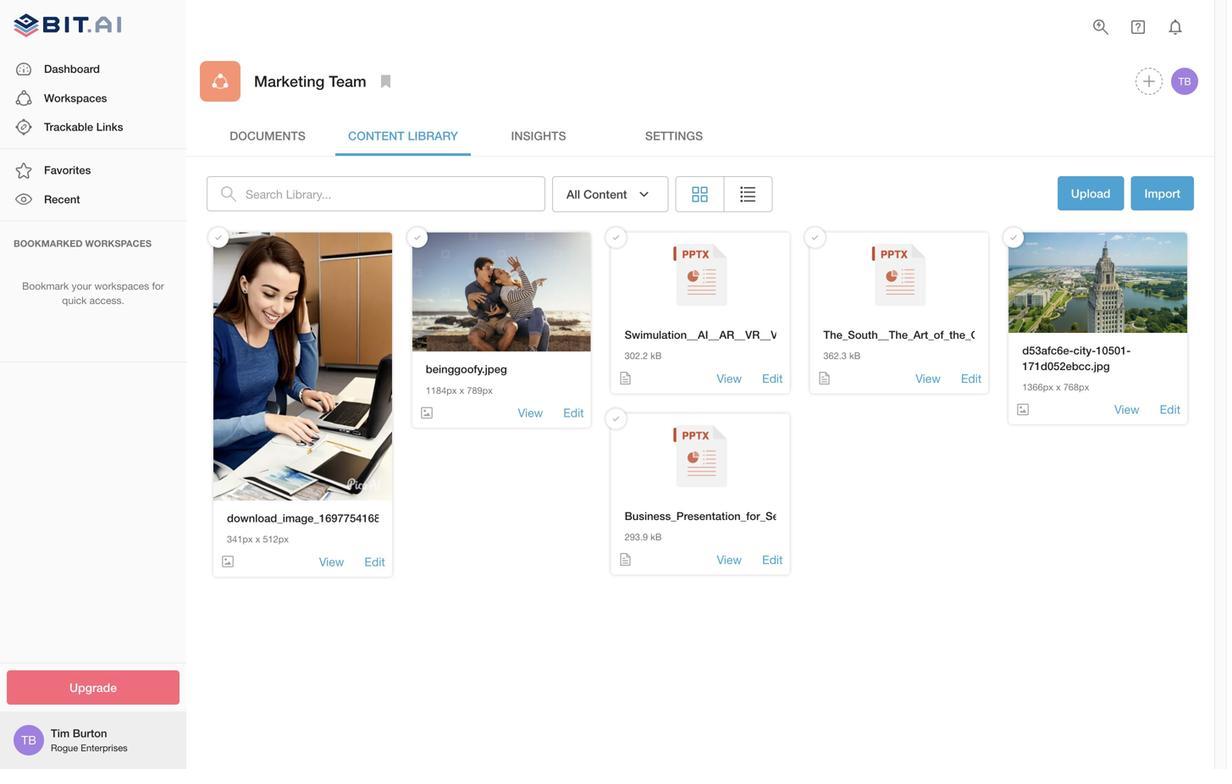 Task type: vqa. For each thing, say whether or not it's contained in the screenshot.


Task type: describe. For each thing, give the bounding box(es) containing it.
tim burton rogue enterprises
[[51, 727, 128, 754]]

trackable links button
[[0, 113, 186, 142]]

edit for the_south__the_art_of_the_cypress.pptx
[[962, 371, 982, 385]]

293.9 kb
[[625, 532, 662, 543]]

dashboard
[[44, 62, 100, 76]]

import button
[[1132, 176, 1195, 211]]

edit link for download_image_1697754168778.png
[[365, 554, 385, 570]]

workspaces button
[[0, 84, 186, 113]]

recent button
[[0, 185, 186, 214]]

view link for business_presentation_for_serious_business.pptx
[[717, 552, 742, 568]]

dashboard button
[[0, 55, 186, 84]]

edit link for business_presentation_for_serious_business.pptx
[[763, 552, 783, 568]]

bookmark your workspaces for quick access.
[[22, 280, 164, 306]]

view for download_image_1697754168778.png
[[319, 555, 344, 569]]

1184px
[[426, 385, 457, 396]]

links
[[96, 120, 123, 133]]

download_image_1697754168778.png
[[227, 512, 422, 525]]

789px
[[467, 385, 493, 396]]

Search Library... search field
[[246, 176, 546, 212]]

d53afc6e-
[[1023, 344, 1074, 357]]

171d052ebcc.jpg
[[1023, 360, 1111, 373]]

trackable
[[44, 120, 93, 133]]

for
[[152, 280, 164, 292]]

302.2
[[625, 351, 648, 362]]

recent
[[44, 193, 80, 206]]

bookmark
[[22, 280, 69, 292]]

view for business_presentation_for_serious_business.pptx
[[717, 553, 742, 567]]

upload
[[1072, 186, 1111, 200]]

d53afc6e city 10501 171d052ebcc.jpg image
[[1009, 233, 1188, 333]]

favorites button
[[0, 156, 186, 185]]

quick
[[62, 294, 87, 306]]

10501-
[[1097, 344, 1132, 357]]

documents link
[[200, 115, 336, 156]]

workspaces
[[44, 91, 107, 104]]

edit link for beinggoofy.jpeg
[[564, 405, 584, 421]]

beinggoofy.jpeg
[[426, 363, 507, 376]]

362.3 kb
[[824, 351, 861, 362]]

view link for the_south__the_art_of_the_cypress.pptx
[[916, 370, 941, 387]]

edit for business_presentation_for_serious_business.pptx
[[763, 553, 783, 567]]

302.2 kb
[[625, 351, 662, 362]]

edit for beinggoofy.jpeg
[[564, 406, 584, 420]]

content library
[[348, 129, 458, 143]]

edit link for d53afc6e-city-10501- 171d052ebcc.jpg
[[1161, 401, 1181, 418]]

settings link
[[607, 115, 742, 156]]

edit for d53afc6e-city-10501- 171d052ebcc.jpg
[[1161, 403, 1181, 417]]

insights
[[511, 129, 567, 143]]

view for the_south__the_art_of_the_cypress.pptx
[[916, 371, 941, 385]]

tb inside button
[[1179, 75, 1192, 87]]

marketing
[[254, 72, 325, 90]]

1366px
[[1023, 382, 1054, 393]]

download_image_1697754168778.png image
[[214, 233, 392, 501]]

insights link
[[471, 115, 607, 156]]

library
[[408, 129, 458, 143]]

x for d53afc6e-city-10501- 171d052ebcc.jpg
[[1057, 382, 1062, 393]]

upgrade
[[69, 681, 117, 695]]



Task type: locate. For each thing, give the bounding box(es) containing it.
x for beinggoofy.jpeg
[[460, 385, 465, 396]]

workspaces
[[94, 280, 149, 292]]

kb
[[651, 351, 662, 362], [850, 351, 861, 362], [651, 532, 662, 543]]

1 vertical spatial tb
[[21, 733, 36, 747]]

view link
[[717, 370, 742, 387], [916, 370, 941, 387], [1115, 401, 1140, 418], [518, 405, 543, 421], [717, 552, 742, 568], [319, 554, 344, 570]]

settings
[[646, 129, 703, 143]]

x left '768px'
[[1057, 382, 1062, 393]]

293.9
[[625, 532, 648, 543]]

team
[[329, 72, 367, 90]]

0 vertical spatial content
[[348, 129, 405, 143]]

content
[[348, 129, 405, 143], [584, 187, 628, 201]]

kb for the_south__the_art_of_the_cypress.pptx
[[850, 351, 861, 362]]

x
[[1057, 382, 1062, 393], [460, 385, 465, 396], [256, 534, 260, 545]]

1366px x 768px
[[1023, 382, 1090, 393]]

marketing team
[[254, 72, 367, 90]]

x left 789px on the bottom
[[460, 385, 465, 396]]

edit link for the_south__the_art_of_the_cypress.pptx
[[962, 370, 982, 387]]

768px
[[1064, 382, 1090, 393]]

tab list
[[200, 115, 1202, 156]]

upload button
[[1058, 176, 1125, 212], [1058, 176, 1125, 211]]

rogue
[[51, 743, 78, 754]]

city-
[[1074, 344, 1097, 357]]

view link for download_image_1697754168778.png
[[319, 554, 344, 570]]

upgrade button
[[7, 671, 180, 705]]

edit link
[[763, 370, 783, 387], [962, 370, 982, 387], [1161, 401, 1181, 418], [564, 405, 584, 421], [763, 552, 783, 568], [365, 554, 385, 570]]

d53afc6e-city-10501- 171d052ebcc.jpg
[[1023, 344, 1132, 373]]

view link for d53afc6e-city-10501- 171d052ebcc.jpg
[[1115, 401, 1140, 418]]

kb for business_presentation_for_serious_business.pptx
[[651, 532, 662, 543]]

tim
[[51, 727, 70, 740]]

0 vertical spatial tb
[[1179, 75, 1192, 87]]

tb
[[1179, 75, 1192, 87], [21, 733, 36, 747]]

341px
[[227, 534, 253, 545]]

x for download_image_1697754168778.png
[[256, 534, 260, 545]]

0 horizontal spatial tb
[[21, 733, 36, 747]]

import
[[1145, 186, 1181, 200]]

trackable links
[[44, 120, 123, 133]]

tab list containing documents
[[200, 115, 1202, 156]]

kb right 362.3
[[850, 351, 861, 362]]

business_presentation_for_serious_business.pptx
[[625, 510, 882, 523]]

362.3
[[824, 351, 847, 362]]

edit
[[763, 371, 783, 385], [962, 371, 982, 385], [1161, 403, 1181, 417], [564, 406, 584, 420], [763, 553, 783, 567], [365, 555, 385, 569]]

kb right 302.2
[[651, 351, 662, 362]]

kb right 293.9 on the right of page
[[651, 532, 662, 543]]

content right all
[[584, 187, 628, 201]]

1 horizontal spatial x
[[460, 385, 465, 396]]

all content button
[[553, 176, 669, 212]]

all
[[567, 187, 581, 201]]

512px
[[263, 534, 289, 545]]

content down the bookmark image
[[348, 129, 405, 143]]

view
[[717, 371, 742, 385], [916, 371, 941, 385], [1115, 403, 1140, 417], [518, 406, 543, 420], [717, 553, 742, 567], [319, 555, 344, 569]]

your
[[72, 280, 92, 292]]

workspaces
[[85, 238, 152, 249]]

0 horizontal spatial x
[[256, 534, 260, 545]]

burton
[[73, 727, 107, 740]]

tb button
[[1169, 65, 1202, 97]]

1 horizontal spatial tb
[[1179, 75, 1192, 87]]

favorites
[[44, 164, 91, 177]]

view link for beinggoofy.jpeg
[[518, 405, 543, 421]]

documents
[[230, 129, 306, 143]]

content library link
[[336, 115, 471, 156]]

view for beinggoofy.jpeg
[[518, 406, 543, 420]]

bookmarked workspaces
[[14, 238, 152, 249]]

bookmarked
[[14, 238, 83, 249]]

edit for download_image_1697754168778.png
[[365, 555, 385, 569]]

1 horizontal spatial content
[[584, 187, 628, 201]]

enterprises
[[81, 743, 128, 754]]

view for d53afc6e-city-10501- 171d052ebcc.jpg
[[1115, 403, 1140, 417]]

content inside button
[[584, 187, 628, 201]]

bookmark image
[[376, 71, 396, 92]]

access.
[[90, 294, 124, 306]]

all content
[[567, 187, 628, 201]]

x right 341px
[[256, 534, 260, 545]]

0 horizontal spatial content
[[348, 129, 405, 143]]

1 vertical spatial content
[[584, 187, 628, 201]]

the_south__the_art_of_the_cypress.pptx
[[824, 328, 1039, 342]]

beinggoofy.jpeg image
[[413, 233, 591, 352]]

341px x 512px
[[227, 534, 289, 545]]

group
[[676, 176, 773, 212]]

2 horizontal spatial x
[[1057, 382, 1062, 393]]

1184px x 789px
[[426, 385, 493, 396]]



